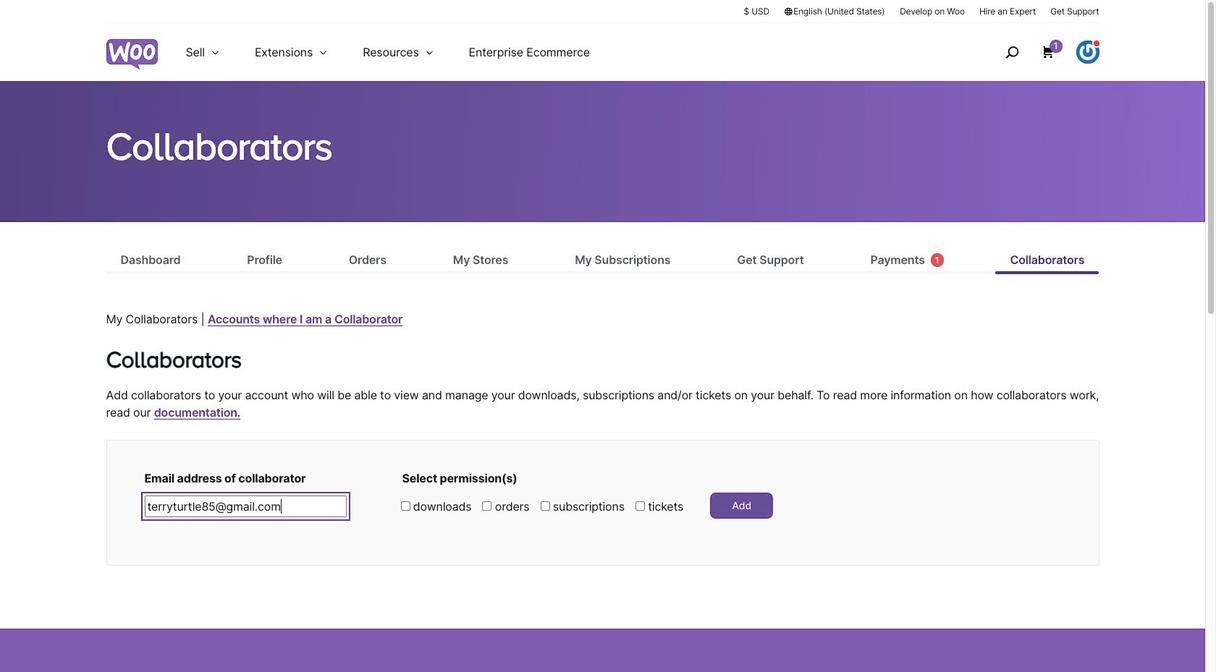 Task type: describe. For each thing, give the bounding box(es) containing it.
search image
[[1000, 41, 1023, 64]]

service navigation menu element
[[974, 29, 1099, 76]]



Task type: locate. For each thing, give the bounding box(es) containing it.
None checkbox
[[483, 502, 492, 511], [636, 502, 645, 511], [483, 502, 492, 511], [636, 502, 645, 511]]

None checkbox
[[401, 502, 410, 511], [541, 502, 550, 511], [401, 502, 410, 511], [541, 502, 550, 511]]

open account menu image
[[1076, 41, 1099, 64]]



Task type: vqa. For each thing, say whether or not it's contained in the screenshot.
checkbox
yes



